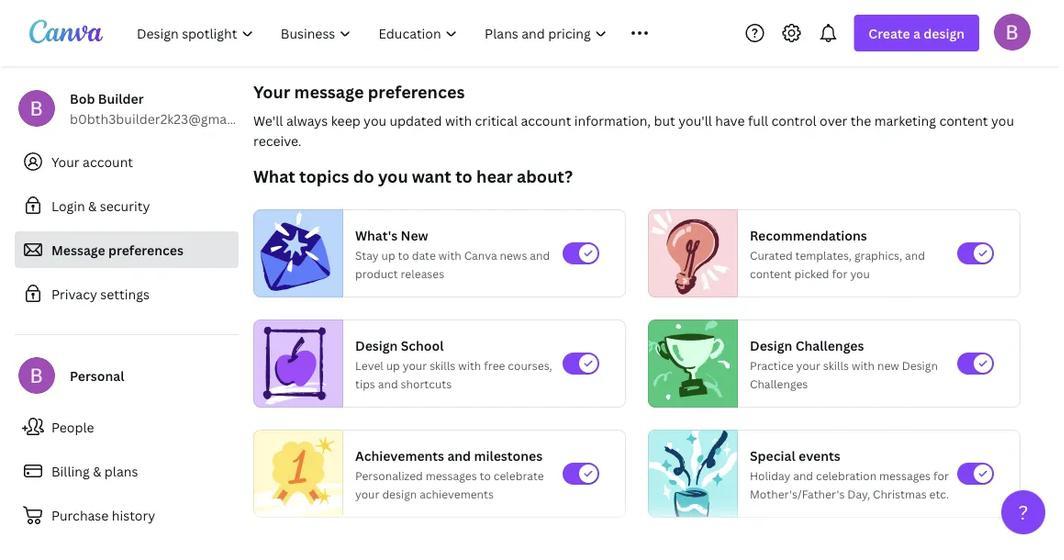Task type: describe. For each thing, give the bounding box(es) containing it.
content inside 'we'll always keep you updated with critical account information, but you'll have full control over the marketing content you receive.'
[[940, 112, 988, 129]]

a
[[914, 24, 921, 42]]

topic image for recommendations
[[649, 209, 730, 297]]

product
[[355, 266, 398, 281]]

over
[[820, 112, 848, 129]]

builder
[[98, 90, 144, 107]]

courses,
[[508, 358, 552, 373]]

bob
[[70, 90, 95, 107]]

you right keep
[[364, 112, 387, 129]]

purchase history link
[[15, 497, 239, 533]]

to inside what's new stay up to date with canva news and product releases
[[398, 247, 409, 263]]

what's new stay up to date with canva news and product releases
[[355, 226, 550, 281]]

create a design button
[[854, 15, 980, 51]]

topic image for what's new
[[254, 209, 335, 297]]

special
[[750, 447, 796, 464]]

you down bob builder icon
[[992, 112, 1014, 129]]

? button
[[1002, 490, 1046, 534]]

new
[[401, 226, 428, 244]]

but
[[654, 112, 676, 129]]

want
[[412, 165, 452, 187]]

topic image for design school
[[254, 320, 335, 408]]

what topics do you want to hear about?
[[253, 165, 573, 187]]

design for design school
[[355, 336, 398, 354]]

and inside achievements and milestones personalized messages to celebrate your design achievements
[[447, 447, 471, 464]]

critical
[[475, 112, 518, 129]]

the
[[851, 112, 872, 129]]

& for billing
[[93, 462, 101, 480]]

achievements
[[355, 447, 444, 464]]

message preferences link
[[15, 231, 239, 268]]

message
[[294, 80, 364, 103]]

have
[[715, 112, 745, 129]]

templates,
[[796, 247, 852, 263]]

login & security link
[[15, 187, 239, 224]]

with inside 'we'll always keep you updated with critical account information, but you'll have full control over the marketing content you receive.'
[[445, 112, 472, 129]]

login & security
[[51, 197, 150, 214]]

with inside what's new stay up to date with canva news and product releases
[[439, 247, 462, 263]]

marketing
[[875, 112, 936, 129]]

school
[[401, 336, 444, 354]]

events
[[799, 447, 841, 464]]

achievements and milestones personalized messages to celebrate your design achievements
[[355, 447, 544, 501]]

graphics,
[[855, 247, 903, 263]]

celebrate
[[494, 468, 544, 483]]

design for design challenges
[[750, 336, 793, 354]]

for inside special events holiday and celebration messages for mother's/father's day, christmas etc.
[[934, 468, 949, 483]]

?
[[1019, 499, 1029, 525]]

messages inside achievements and milestones personalized messages to celebrate your design achievements
[[426, 468, 477, 483]]

design school level up your skills with free courses, tips and shortcuts
[[355, 336, 552, 391]]

and inside design school level up your skills with free courses, tips and shortcuts
[[378, 376, 398, 391]]

with inside design school level up your skills with free courses, tips and shortcuts
[[458, 358, 481, 373]]

personalized
[[355, 468, 423, 483]]

design inside achievements and milestones personalized messages to celebrate your design achievements
[[382, 486, 417, 501]]

& for login
[[88, 197, 97, 214]]

to for want
[[456, 165, 473, 187]]

0 horizontal spatial preferences
[[108, 241, 183, 258]]

curated
[[750, 247, 793, 263]]

practice
[[750, 358, 794, 373]]

2 horizontal spatial design
[[902, 358, 938, 373]]

with inside design challenges practice your skills with new design challenges
[[852, 358, 875, 373]]

people
[[51, 418, 94, 436]]

your inside achievements and milestones personalized messages to celebrate your design achievements
[[355, 486, 380, 501]]

shortcuts
[[401, 376, 452, 391]]

your account
[[51, 153, 133, 170]]

you'll
[[679, 112, 712, 129]]

1 horizontal spatial preferences
[[368, 80, 465, 103]]

about?
[[517, 165, 573, 187]]

billing
[[51, 462, 90, 480]]

updated
[[390, 112, 442, 129]]

canva
[[464, 247, 497, 263]]

what's
[[355, 226, 398, 244]]

to for messages
[[480, 468, 491, 483]]

purchase history
[[51, 506, 155, 524]]

purchase
[[51, 506, 109, 524]]

up for design
[[386, 358, 400, 373]]

and inside special events holiday and celebration messages for mother's/father's day, christmas etc.
[[793, 468, 814, 483]]

releases
[[401, 266, 445, 281]]

billing & plans
[[51, 462, 138, 480]]

keep
[[331, 112, 361, 129]]

privacy
[[51, 285, 97, 303]]

history
[[112, 506, 155, 524]]

special events holiday and celebration messages for mother's/father's day, christmas etc.
[[750, 447, 949, 501]]



Task type: locate. For each thing, give the bounding box(es) containing it.
for
[[832, 266, 848, 281], [934, 468, 949, 483]]

stay
[[355, 247, 379, 263]]

for down the "templates," on the top of the page
[[832, 266, 848, 281]]

topic image for achievements and milestones
[[254, 426, 342, 522]]

your down personalized
[[355, 486, 380, 501]]

up right 'level'
[[386, 358, 400, 373]]

topic image for design challenges
[[649, 320, 730, 408]]

messages up "achievements"
[[426, 468, 477, 483]]

design inside design school level up your skills with free courses, tips and shortcuts
[[355, 336, 398, 354]]

2 horizontal spatial your
[[796, 358, 821, 373]]

create a design
[[869, 24, 965, 42]]

your right practice
[[796, 358, 821, 373]]

content right marketing
[[940, 112, 988, 129]]

to inside achievements and milestones personalized messages to celebrate your design achievements
[[480, 468, 491, 483]]

your inside design school level up your skills with free courses, tips and shortcuts
[[403, 358, 427, 373]]

1 horizontal spatial design
[[750, 336, 793, 354]]

with
[[445, 112, 472, 129], [439, 247, 462, 263], [458, 358, 481, 373], [852, 358, 875, 373]]

design right the a
[[924, 24, 965, 42]]

0 vertical spatial challenges
[[796, 336, 864, 354]]

and right news
[[530, 247, 550, 263]]

1 vertical spatial design
[[382, 486, 417, 501]]

to down milestones
[[480, 468, 491, 483]]

b0bth3builder2k23@gmail.com
[[70, 110, 264, 127]]

1 vertical spatial for
[[934, 468, 949, 483]]

0 horizontal spatial messages
[[426, 468, 477, 483]]

date
[[412, 247, 436, 263]]

0 vertical spatial your
[[253, 80, 290, 103]]

settings
[[100, 285, 150, 303]]

picked
[[795, 266, 830, 281]]

your inside your account link
[[51, 153, 80, 170]]

to left date
[[398, 247, 409, 263]]

topic image left practice
[[649, 320, 730, 408]]

1 vertical spatial &
[[93, 462, 101, 480]]

and up "achievements"
[[447, 447, 471, 464]]

create
[[869, 24, 911, 42]]

information,
[[575, 112, 651, 129]]

with left critical
[[445, 112, 472, 129]]

& left plans at the bottom left of page
[[93, 462, 101, 480]]

and right graphics,
[[905, 247, 925, 263]]

topics
[[299, 165, 349, 187]]

1 vertical spatial up
[[386, 358, 400, 373]]

milestones
[[474, 447, 543, 464]]

hear
[[477, 165, 513, 187]]

up for what's
[[382, 247, 395, 263]]

plans
[[105, 462, 138, 480]]

skills up shortcuts
[[430, 358, 456, 373]]

1 horizontal spatial messages
[[880, 468, 931, 483]]

your for your account
[[51, 153, 80, 170]]

skills inside design school level up your skills with free courses, tips and shortcuts
[[430, 358, 456, 373]]

mother's/father's
[[750, 486, 845, 501]]

login
[[51, 197, 85, 214]]

1 horizontal spatial your
[[253, 80, 290, 103]]

topic image for special events
[[649, 426, 737, 522]]

0 horizontal spatial for
[[832, 266, 848, 281]]

1 vertical spatial account
[[83, 153, 133, 170]]

1 vertical spatial preferences
[[108, 241, 183, 258]]

you inside recommendations curated templates, graphics, and content picked for you
[[851, 266, 870, 281]]

message preferences
[[51, 241, 183, 258]]

for up etc.
[[934, 468, 949, 483]]

to left hear
[[456, 165, 473, 187]]

account up login & security
[[83, 153, 133, 170]]

content
[[940, 112, 988, 129], [750, 266, 792, 281]]

1 skills from the left
[[430, 358, 456, 373]]

& inside billing & plans link
[[93, 462, 101, 480]]

topic image left curated
[[649, 209, 730, 297]]

achievements
[[420, 486, 494, 501]]

your inside design challenges practice your skills with new design challenges
[[796, 358, 821, 373]]

0 vertical spatial design
[[924, 24, 965, 42]]

account inside 'we'll always keep you updated with critical account information, but you'll have full control over the marketing content you receive.'
[[521, 112, 571, 129]]

your for your message preferences
[[253, 80, 290, 103]]

0 vertical spatial account
[[521, 112, 571, 129]]

new
[[878, 358, 899, 373]]

& right login
[[88, 197, 97, 214]]

& inside the login & security link
[[88, 197, 97, 214]]

up inside design school level up your skills with free courses, tips and shortcuts
[[386, 358, 400, 373]]

and inside what's new stay up to date with canva news and product releases
[[530, 247, 550, 263]]

&
[[88, 197, 97, 214], [93, 462, 101, 480]]

we'll always keep you updated with critical account information, but you'll have full control over the marketing content you receive.
[[253, 112, 1014, 149]]

your
[[253, 80, 290, 103], [51, 153, 80, 170]]

content inside recommendations curated templates, graphics, and content picked for you
[[750, 266, 792, 281]]

celebration
[[816, 468, 877, 483]]

challenges
[[796, 336, 864, 354], [750, 376, 808, 391]]

with left new
[[852, 358, 875, 373]]

you down graphics,
[[851, 266, 870, 281]]

recommendations curated templates, graphics, and content picked for you
[[750, 226, 925, 281]]

0 vertical spatial up
[[382, 247, 395, 263]]

0 horizontal spatial account
[[83, 153, 133, 170]]

account right critical
[[521, 112, 571, 129]]

your up login
[[51, 153, 80, 170]]

content down curated
[[750, 266, 792, 281]]

challenges down practice
[[750, 376, 808, 391]]

recommendations
[[750, 226, 867, 244]]

you right "do"
[[378, 165, 408, 187]]

2 messages from the left
[[880, 468, 931, 483]]

0 vertical spatial content
[[940, 112, 988, 129]]

with right date
[[439, 247, 462, 263]]

your message preferences
[[253, 80, 465, 103]]

bob builder b0bth3builder2k23@gmail.com
[[70, 90, 264, 127]]

design up 'level'
[[355, 336, 398, 354]]

preferences
[[368, 80, 465, 103], [108, 241, 183, 258]]

for inside recommendations curated templates, graphics, and content picked for you
[[832, 266, 848, 281]]

0 horizontal spatial design
[[355, 336, 398, 354]]

account inside your account link
[[83, 153, 133, 170]]

topic image left stay
[[254, 209, 335, 297]]

news
[[500, 247, 527, 263]]

skills
[[430, 358, 456, 373], [823, 358, 849, 373]]

preferences up updated
[[368, 80, 465, 103]]

security
[[100, 197, 150, 214]]

0 vertical spatial &
[[88, 197, 97, 214]]

level
[[355, 358, 384, 373]]

your account link
[[15, 143, 239, 180]]

2 vertical spatial to
[[480, 468, 491, 483]]

you
[[364, 112, 387, 129], [992, 112, 1014, 129], [378, 165, 408, 187], [851, 266, 870, 281]]

design inside dropdown button
[[924, 24, 965, 42]]

design challenges practice your skills with new design challenges
[[750, 336, 938, 391]]

with left free
[[458, 358, 481, 373]]

and inside recommendations curated templates, graphics, and content picked for you
[[905, 247, 925, 263]]

topic image
[[254, 209, 335, 297], [649, 209, 730, 297], [254, 320, 335, 408], [649, 320, 730, 408], [254, 426, 342, 522], [649, 426, 737, 522]]

challenges down picked
[[796, 336, 864, 354]]

0 horizontal spatial skills
[[430, 358, 456, 373]]

etc.
[[930, 486, 949, 501]]

0 horizontal spatial content
[[750, 266, 792, 281]]

1 horizontal spatial content
[[940, 112, 988, 129]]

1 vertical spatial challenges
[[750, 376, 808, 391]]

0 horizontal spatial to
[[398, 247, 409, 263]]

topic image left the holiday
[[649, 426, 737, 522]]

christmas
[[873, 486, 927, 501]]

design down personalized
[[382, 486, 417, 501]]

privacy settings link
[[15, 275, 239, 312]]

design
[[355, 336, 398, 354], [750, 336, 793, 354], [902, 358, 938, 373]]

privacy settings
[[51, 285, 150, 303]]

0 vertical spatial to
[[456, 165, 473, 187]]

0 horizontal spatial your
[[355, 486, 380, 501]]

0 horizontal spatial design
[[382, 486, 417, 501]]

design
[[924, 24, 965, 42], [382, 486, 417, 501]]

messages up 'christmas'
[[880, 468, 931, 483]]

and right tips
[[378, 376, 398, 391]]

1 horizontal spatial to
[[456, 165, 473, 187]]

do
[[353, 165, 374, 187]]

your down school
[[403, 358, 427, 373]]

your up we'll
[[253, 80, 290, 103]]

topic image left tips
[[254, 320, 335, 408]]

preferences down the login & security link
[[108, 241, 183, 258]]

control
[[772, 112, 817, 129]]

day,
[[848, 486, 870, 501]]

we'll
[[253, 112, 283, 129]]

holiday
[[750, 468, 791, 483]]

account
[[521, 112, 571, 129], [83, 153, 133, 170]]

0 vertical spatial for
[[832, 266, 848, 281]]

receive.
[[253, 132, 302, 149]]

design up practice
[[750, 336, 793, 354]]

and up mother's/father's
[[793, 468, 814, 483]]

to
[[456, 165, 473, 187], [398, 247, 409, 263], [480, 468, 491, 483]]

1 horizontal spatial design
[[924, 24, 965, 42]]

skills inside design challenges practice your skills with new design challenges
[[823, 358, 849, 373]]

0 horizontal spatial your
[[51, 153, 80, 170]]

message
[[51, 241, 105, 258]]

full
[[748, 112, 769, 129]]

1 horizontal spatial your
[[403, 358, 427, 373]]

2 skills from the left
[[823, 358, 849, 373]]

what
[[253, 165, 295, 187]]

topic image left personalized
[[254, 426, 342, 522]]

billing & plans link
[[15, 453, 239, 489]]

1 horizontal spatial for
[[934, 468, 949, 483]]

1 vertical spatial your
[[51, 153, 80, 170]]

0 vertical spatial preferences
[[368, 80, 465, 103]]

1 horizontal spatial account
[[521, 112, 571, 129]]

messages inside special events holiday and celebration messages for mother's/father's day, christmas etc.
[[880, 468, 931, 483]]

2 horizontal spatial to
[[480, 468, 491, 483]]

1 messages from the left
[[426, 468, 477, 483]]

free
[[484, 358, 505, 373]]

skills left new
[[823, 358, 849, 373]]

your
[[403, 358, 427, 373], [796, 358, 821, 373], [355, 486, 380, 501]]

top level navigation element
[[125, 15, 685, 51], [125, 15, 685, 51]]

always
[[286, 112, 328, 129]]

1 vertical spatial to
[[398, 247, 409, 263]]

personal
[[70, 367, 124, 384]]

people link
[[15, 409, 239, 445]]

messages
[[426, 468, 477, 483], [880, 468, 931, 483]]

tips
[[355, 376, 375, 391]]

up inside what's new stay up to date with canva news and product releases
[[382, 247, 395, 263]]

design right new
[[902, 358, 938, 373]]

1 horizontal spatial skills
[[823, 358, 849, 373]]

up right stay
[[382, 247, 395, 263]]

1 vertical spatial content
[[750, 266, 792, 281]]

bob builder image
[[994, 14, 1031, 50]]



Task type: vqa. For each thing, say whether or not it's contained in the screenshot.
settings
yes



